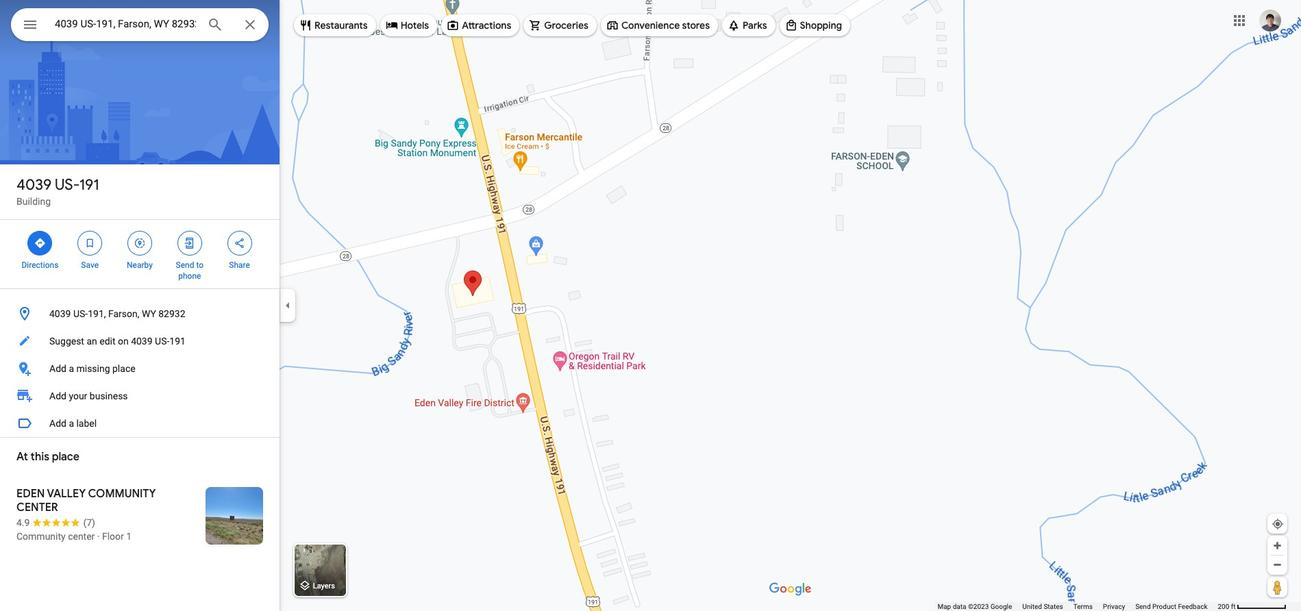 Task type: locate. For each thing, give the bounding box(es) containing it.
191
[[79, 175, 99, 195], [169, 336, 186, 347]]

phone
[[178, 271, 201, 281]]

parks button
[[722, 9, 776, 42]]

send product feedback
[[1136, 603, 1208, 611]]


[[233, 236, 246, 251]]

parks
[[743, 19, 767, 32]]

edit
[[100, 336, 115, 347]]

add your business link
[[0, 382, 280, 410]]

a left missing
[[69, 363, 74, 374]]

a
[[69, 363, 74, 374], [69, 418, 74, 429]]

united states
[[1023, 603, 1064, 611]]

on
[[118, 336, 129, 347]]

add left "label"
[[49, 418, 66, 429]]

at
[[16, 450, 28, 464]]

united states button
[[1023, 602, 1064, 611]]

send inside send to phone
[[176, 260, 194, 270]]

1 vertical spatial a
[[69, 418, 74, 429]]

1 vertical spatial add
[[49, 391, 66, 402]]

eden
[[16, 487, 45, 501]]

0 vertical spatial add
[[49, 363, 66, 374]]

send up phone
[[176, 260, 194, 270]]


[[134, 236, 146, 251]]

footer
[[938, 602, 1218, 611]]

send
[[176, 260, 194, 270], [1136, 603, 1151, 611]]

1 vertical spatial place
[[52, 450, 79, 464]]

1 a from the top
[[69, 363, 74, 374]]

©2023
[[968, 603, 989, 611]]

attractions button
[[442, 9, 520, 42]]

4039 us-191, farson, wy 82932
[[49, 308, 185, 319]]

google maps element
[[0, 0, 1302, 611]]

us-
[[55, 175, 79, 195], [73, 308, 88, 319], [155, 336, 169, 347]]

send inside button
[[1136, 603, 1151, 611]]

show your location image
[[1272, 518, 1284, 531]]

0 horizontal spatial 191
[[79, 175, 99, 195]]

add inside button
[[49, 418, 66, 429]]

1 vertical spatial 4039
[[49, 308, 71, 319]]

footer containing map data ©2023 google
[[938, 602, 1218, 611]]

us- inside button
[[155, 336, 169, 347]]

0 vertical spatial 191
[[79, 175, 99, 195]]

restaurants
[[315, 19, 368, 32]]

2 a from the top
[[69, 418, 74, 429]]

attractions
[[462, 19, 511, 32]]

4039 for 191,
[[49, 308, 71, 319]]

4039 right on
[[131, 336, 153, 347]]

collapse side panel image
[[280, 298, 295, 313]]

4039 inside 4039 us-191, farson, wy 82932 button
[[49, 308, 71, 319]]

google
[[991, 603, 1013, 611]]

0 vertical spatial send
[[176, 260, 194, 270]]

a for label
[[69, 418, 74, 429]]

4039 inside 4039 us-191 building
[[16, 175, 52, 195]]

4039 up suggest
[[49, 308, 71, 319]]

states
[[1044, 603, 1064, 611]]


[[22, 15, 38, 34]]

0 vertical spatial us-
[[55, 175, 79, 195]]

add a missing place
[[49, 363, 135, 374]]

200 ft
[[1218, 603, 1236, 611]]

terms button
[[1074, 602, 1093, 611]]

4.9
[[16, 517, 30, 528]]

show street view coverage image
[[1268, 577, 1288, 598]]

1 add from the top
[[49, 363, 66, 374]]

data
[[953, 603, 967, 611]]

send left product on the right bottom of the page
[[1136, 603, 1151, 611]]

None field
[[55, 16, 196, 32]]

zoom out image
[[1273, 560, 1283, 570]]

privacy
[[1103, 603, 1126, 611]]

convenience stores button
[[601, 9, 718, 42]]

2 add from the top
[[49, 391, 66, 402]]

1 vertical spatial us-
[[73, 308, 88, 319]]

community
[[88, 487, 156, 501]]

1 horizontal spatial place
[[112, 363, 135, 374]]

send for send product feedback
[[1136, 603, 1151, 611]]


[[34, 236, 46, 251]]

82932
[[159, 308, 185, 319]]

building
[[16, 196, 51, 207]]

stores
[[682, 19, 710, 32]]

add left your
[[49, 391, 66, 402]]

convenience
[[622, 19, 680, 32]]

convenience stores
[[622, 19, 710, 32]]

1 horizontal spatial 191
[[169, 336, 186, 347]]

3 add from the top
[[49, 418, 66, 429]]

1 vertical spatial send
[[1136, 603, 1151, 611]]

a inside button
[[69, 418, 74, 429]]

add
[[49, 363, 66, 374], [49, 391, 66, 402], [49, 418, 66, 429]]

us- inside 4039 us-191 building
[[55, 175, 79, 195]]

label
[[76, 418, 97, 429]]

4.9 stars 7 reviews image
[[16, 516, 95, 530]]

add your business
[[49, 391, 128, 402]]

191 up 
[[79, 175, 99, 195]]

us- inside button
[[73, 308, 88, 319]]

add inside button
[[49, 363, 66, 374]]

a left "label"
[[69, 418, 74, 429]]

2 vertical spatial us-
[[155, 336, 169, 347]]

united
[[1023, 603, 1042, 611]]

0 vertical spatial 4039
[[16, 175, 52, 195]]

groceries
[[544, 19, 589, 32]]

valley
[[47, 487, 86, 501]]

4039
[[16, 175, 52, 195], [49, 308, 71, 319], [131, 336, 153, 347]]

place down on
[[112, 363, 135, 374]]

(7)
[[83, 517, 95, 528]]

4039 for 191
[[16, 175, 52, 195]]

2 vertical spatial add
[[49, 418, 66, 429]]

place right this
[[52, 450, 79, 464]]

directions
[[22, 260, 58, 270]]

zoom in image
[[1273, 541, 1283, 551]]

shopping
[[800, 19, 842, 32]]

add a label
[[49, 418, 97, 429]]

0 horizontal spatial place
[[52, 450, 79, 464]]

an
[[87, 336, 97, 347]]

share
[[229, 260, 250, 270]]

0 vertical spatial a
[[69, 363, 74, 374]]

a inside button
[[69, 363, 74, 374]]

feedback
[[1179, 603, 1208, 611]]

0 horizontal spatial send
[[176, 260, 194, 270]]

community
[[16, 531, 66, 542]]

191 down 82932
[[169, 336, 186, 347]]

add down suggest
[[49, 363, 66, 374]]

center
[[68, 531, 95, 542]]

·
[[97, 531, 100, 542]]

4039 up building
[[16, 175, 52, 195]]

hotels button
[[380, 9, 437, 42]]

place inside button
[[112, 363, 135, 374]]

1 vertical spatial 191
[[169, 336, 186, 347]]

1 horizontal spatial send
[[1136, 603, 1151, 611]]


[[184, 236, 196, 251]]

place
[[112, 363, 135, 374], [52, 450, 79, 464]]

0 vertical spatial place
[[112, 363, 135, 374]]

1
[[126, 531, 132, 542]]

 button
[[11, 8, 49, 44]]

a for missing
[[69, 363, 74, 374]]

restaurants button
[[294, 9, 376, 42]]

business
[[90, 391, 128, 402]]

2 vertical spatial 4039
[[131, 336, 153, 347]]



Task type: describe. For each thing, give the bounding box(es) containing it.
us- for 191
[[55, 175, 79, 195]]

add for add your business
[[49, 391, 66, 402]]

map
[[938, 603, 951, 611]]

floor
[[102, 531, 124, 542]]

hotels
[[401, 19, 429, 32]]

191 inside 4039 us-191 building
[[79, 175, 99, 195]]

google account: nolan park  
(nolan.park@adept.ai) image
[[1260, 9, 1282, 31]]

product
[[1153, 603, 1177, 611]]

us- for 191,
[[73, 308, 88, 319]]

actions for 4039 us-191 region
[[0, 220, 280, 289]]

200 ft button
[[1218, 603, 1287, 611]]

footer inside google maps element
[[938, 602, 1218, 611]]

4039 inside suggest an edit on 4039 us-191 button
[[131, 336, 153, 347]]

suggest
[[49, 336, 84, 347]]

send to phone
[[176, 260, 204, 281]]

191,
[[88, 308, 106, 319]]

wy
[[142, 308, 156, 319]]

4039 us-191, farson, wy 82932 button
[[0, 300, 280, 328]]

send product feedback button
[[1136, 602, 1208, 611]]

at this place
[[16, 450, 79, 464]]

center
[[16, 501, 58, 515]]

shopping button
[[780, 9, 851, 42]]

your
[[69, 391, 87, 402]]

community center · floor 1
[[16, 531, 132, 542]]

groceries button
[[524, 9, 597, 42]]

suggest an edit on 4039 us-191 button
[[0, 328, 280, 355]]

add for add a label
[[49, 418, 66, 429]]

farson,
[[108, 308, 139, 319]]

layers
[[313, 582, 335, 591]]


[[84, 236, 96, 251]]

privacy button
[[1103, 602, 1126, 611]]

4039 us-191 building
[[16, 175, 99, 207]]

add a missing place button
[[0, 355, 280, 382]]

nearby
[[127, 260, 153, 270]]

send for send to phone
[[176, 260, 194, 270]]

suggest an edit on 4039 us-191
[[49, 336, 186, 347]]

terms
[[1074, 603, 1093, 611]]

ft
[[1232, 603, 1236, 611]]

this
[[31, 450, 49, 464]]

4039 US-191, Farson, WY 82932 field
[[11, 8, 269, 41]]

missing
[[76, 363, 110, 374]]

200
[[1218, 603, 1230, 611]]

4039 us-191 main content
[[0, 0, 280, 611]]

eden valley community center
[[16, 487, 156, 515]]

none field inside 4039 us-191, farson, wy 82932 field
[[55, 16, 196, 32]]

 search field
[[11, 8, 269, 44]]

map data ©2023 google
[[938, 603, 1013, 611]]

add a label button
[[0, 410, 280, 437]]

191 inside button
[[169, 336, 186, 347]]

save
[[81, 260, 99, 270]]

to
[[196, 260, 204, 270]]

add for add a missing place
[[49, 363, 66, 374]]



Task type: vqa. For each thing, say whether or not it's contained in the screenshot.
Cycling image in the the 13 hr radio
no



